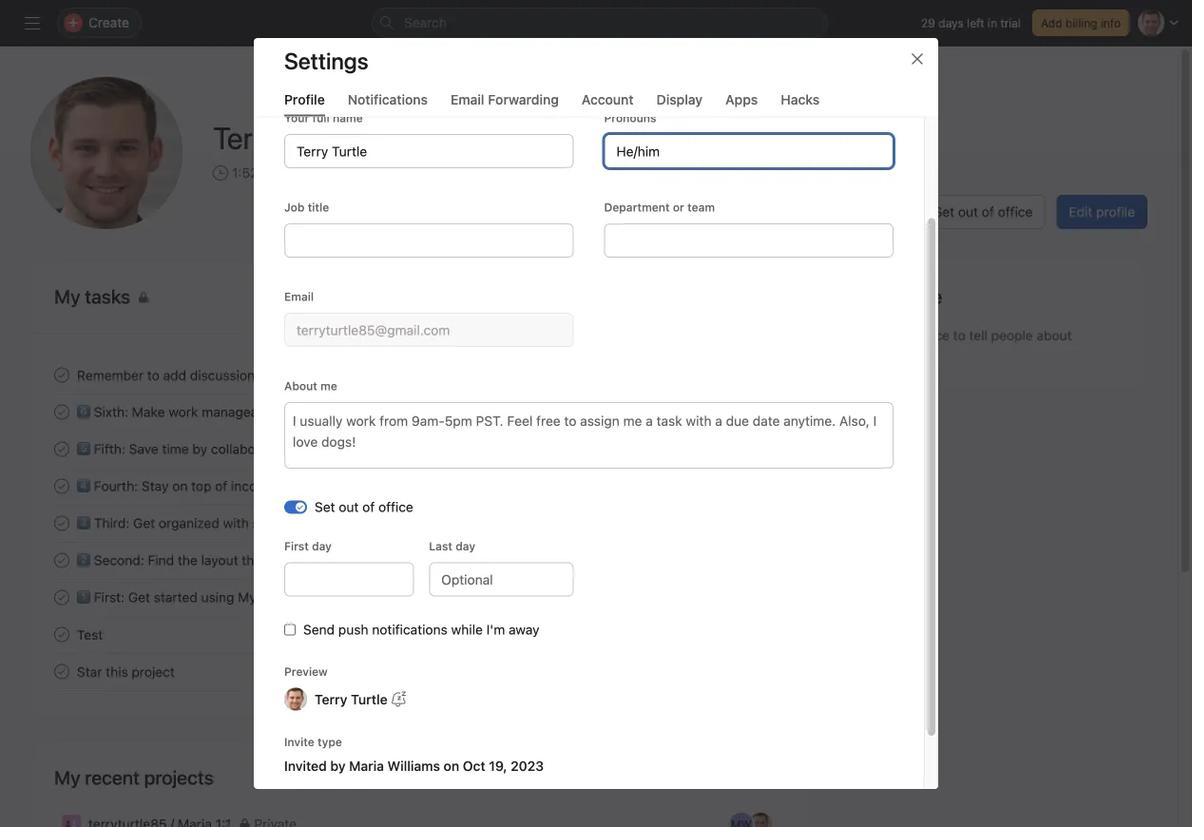 Task type: locate. For each thing, give the bounding box(es) containing it.
0 horizontal spatial work
[[169, 404, 198, 420]]

completed checkbox left 1️⃣
[[50, 586, 73, 609]]

0 horizontal spatial on
[[172, 478, 188, 494]]

maria
[[349, 758, 384, 774]]

email up topics
[[284, 290, 314, 303]]

1 vertical spatial get
[[128, 589, 150, 605]]

your
[[284, 111, 309, 125]]

completed image left star
[[50, 660, 73, 683]]

1 vertical spatial by
[[330, 758, 346, 774]]

completed checkbox left 2️⃣
[[50, 549, 73, 572]]

add billing info button
[[1033, 10, 1130, 36]]

full
[[312, 111, 330, 125]]

get
[[133, 515, 155, 531], [128, 589, 150, 605]]

terryturtle85@gmail.com link
[[371, 163, 524, 184]]

the
[[320, 367, 340, 383], [178, 552, 198, 568]]

completed image
[[50, 364, 73, 387], [50, 401, 73, 424], [50, 549, 73, 572], [50, 623, 73, 646]]

work up the "set out of office" switch
[[291, 478, 320, 494]]

0 horizontal spatial in
[[295, 441, 305, 457]]

2 completed image from the top
[[50, 475, 73, 498]]

to
[[954, 328, 966, 343], [147, 367, 160, 383]]

2 vertical spatial of
[[362, 499, 375, 515]]

set out of office inside set out of office button
[[934, 204, 1033, 220]]

first day
[[284, 540, 332, 553]]

2 completed checkbox from the top
[[50, 401, 73, 424]]

find
[[148, 552, 174, 568]]

5 completed image from the top
[[50, 660, 73, 683]]

1 horizontal spatial my
[[238, 589, 257, 605]]

1 vertical spatial set
[[315, 499, 335, 515]]

team
[[688, 201, 715, 214]]

completed checkbox left 6️⃣
[[50, 401, 73, 424]]

people image
[[66, 819, 77, 827]]

0 vertical spatial this
[[887, 328, 910, 343]]

completed image left 1️⃣
[[50, 586, 73, 609]]

1 vertical spatial work
[[291, 478, 320, 494]]

2️⃣ second: find the layout that's right for you
[[77, 552, 355, 568]]

hacks button
[[781, 91, 820, 116]]

use
[[860, 328, 884, 343]]

about
[[1037, 328, 1072, 343]]

the left next
[[320, 367, 340, 383]]

1 vertical spatial out
[[339, 499, 359, 515]]

Completed checkbox
[[50, 586, 73, 609], [50, 623, 73, 646]]

preview
[[284, 665, 328, 678]]

completed checkbox for 5️⃣
[[50, 438, 73, 461]]

billing
[[1066, 16, 1098, 29]]

None text field
[[284, 134, 574, 168], [284, 223, 574, 258], [284, 313, 574, 347], [284, 134, 574, 168], [284, 223, 574, 258], [284, 313, 574, 347]]

office
[[998, 204, 1033, 220], [378, 499, 413, 515]]

my
[[238, 589, 257, 605], [54, 766, 80, 789]]

to inside use this space to tell people about yourself.
[[954, 328, 966, 343]]

project
[[132, 664, 175, 680]]

1 completed image from the top
[[50, 364, 73, 387]]

work
[[169, 404, 198, 420], [291, 478, 320, 494]]

0 horizontal spatial of
[[215, 478, 228, 494]]

by up 4️⃣ fourth: stay on top of incoming work
[[193, 441, 207, 457]]

apps button
[[726, 91, 758, 116]]

Completed checkbox
[[50, 364, 73, 387], [50, 401, 73, 424], [50, 438, 73, 461], [50, 475, 73, 498], [50, 512, 73, 535], [50, 549, 73, 572], [50, 660, 73, 683]]

1 vertical spatial on
[[444, 758, 459, 774]]

1 horizontal spatial out
[[958, 204, 978, 220]]

tasks
[[260, 589, 293, 605]]

1 horizontal spatial day
[[456, 540, 476, 553]]

for left you
[[312, 552, 329, 568]]

email for email forwarding
[[451, 91, 485, 107]]

terry turtle
[[315, 692, 388, 707]]

email left forwarding
[[451, 91, 485, 107]]

fourth:
[[94, 478, 138, 494]]

day for last day
[[456, 540, 476, 553]]

in left asana on the left bottom
[[295, 441, 305, 457]]

completed image for 5️⃣
[[50, 438, 73, 461]]

last day
[[429, 540, 476, 553]]

0 horizontal spatial email
[[284, 290, 314, 303]]

remember
[[77, 367, 144, 383]]

department or team
[[604, 201, 715, 214]]

0 horizontal spatial to
[[147, 367, 160, 383]]

on inside invite type invited by maria williams on oct 19, 2023
[[444, 758, 459, 774]]

wednesday
[[705, 406, 767, 419]]

0 vertical spatial by
[[193, 441, 207, 457]]

next
[[344, 367, 370, 383]]

completed image
[[50, 438, 73, 461], [50, 475, 73, 498], [50, 512, 73, 535], [50, 586, 73, 609], [50, 660, 73, 683]]

0 vertical spatial for
[[300, 367, 317, 383]]

push
[[338, 622, 369, 638]]

0 horizontal spatial set out of office
[[315, 499, 413, 515]]

completed checkbox left 4️⃣
[[50, 475, 73, 498]]

1 completed checkbox from the top
[[50, 586, 73, 609]]

my left tasks
[[238, 589, 257, 605]]

job title
[[284, 201, 329, 214]]

add
[[163, 367, 186, 383]]

by down type
[[330, 758, 346, 774]]

completed image for 3️⃣
[[50, 512, 73, 535]]

set
[[934, 204, 955, 220], [315, 499, 335, 515]]

1 horizontal spatial office
[[998, 204, 1033, 220]]

on left oct
[[444, 758, 459, 774]]

completed image left 6️⃣
[[50, 401, 73, 424]]

email
[[451, 91, 485, 107], [284, 290, 314, 303]]

remember to add discussion topics for the next meeting
[[77, 367, 424, 383]]

0 vertical spatial work
[[169, 404, 198, 420]]

this for use
[[887, 328, 910, 343]]

my up people 'icon' at the bottom
[[54, 766, 80, 789]]

1 completed image from the top
[[50, 438, 73, 461]]

or
[[673, 201, 685, 214]]

completed image left test at left
[[50, 623, 73, 646]]

day
[[312, 540, 332, 553], [456, 540, 476, 553]]

tt
[[75, 122, 138, 184], [288, 693, 303, 706]]

4 completed checkbox from the top
[[50, 475, 73, 498]]

2 day from the left
[[456, 540, 476, 553]]

edit
[[1069, 204, 1093, 220]]

manageable
[[202, 404, 277, 420]]

1 vertical spatial to
[[147, 367, 160, 383]]

0 vertical spatial my
[[238, 589, 257, 605]]

this inside use this space to tell people about yourself.
[[887, 328, 910, 343]]

by inside invite type invited by maria williams on oct 19, 2023
[[330, 758, 346, 774]]

about me
[[860, 285, 943, 308]]

1 horizontal spatial tt
[[288, 693, 303, 706]]

about
[[284, 379, 317, 393]]

get right first: in the left of the page
[[128, 589, 150, 605]]

0 vertical spatial completed checkbox
[[50, 586, 73, 609]]

you
[[333, 552, 355, 568]]

day right first
[[312, 540, 332, 553]]

1 horizontal spatial this
[[887, 328, 910, 343]]

0 horizontal spatial out
[[339, 499, 359, 515]]

3 completed image from the top
[[50, 549, 73, 572]]

first
[[284, 540, 309, 553]]

completed image left the 5️⃣
[[50, 438, 73, 461]]

in
[[988, 16, 998, 29], [295, 441, 305, 457]]

completed checkbox for 3️⃣
[[50, 512, 73, 535]]

0 vertical spatial on
[[172, 478, 188, 494]]

0 vertical spatial the
[[320, 367, 340, 383]]

get right third:
[[133, 515, 155, 531]]

of right top
[[215, 478, 228, 494]]

1 horizontal spatial of
[[362, 499, 375, 515]]

to left add
[[147, 367, 160, 383]]

0 vertical spatial set out of office
[[934, 204, 1033, 220]]

0 horizontal spatial office
[[378, 499, 413, 515]]

0 vertical spatial to
[[954, 328, 966, 343]]

0 vertical spatial of
[[982, 204, 994, 220]]

0 horizontal spatial by
[[193, 441, 207, 457]]

1 completed checkbox from the top
[[50, 364, 73, 387]]

3️⃣ third: get organized with sections
[[77, 515, 304, 531]]

invite type invited by maria williams on oct 19, 2023
[[284, 736, 544, 774]]

search
[[404, 15, 447, 30]]

for left me
[[300, 367, 317, 383]]

display button
[[657, 91, 703, 116]]

work right make
[[169, 404, 198, 420]]

2 completed image from the top
[[50, 401, 73, 424]]

0 vertical spatial office
[[998, 204, 1033, 220]]

completed checkbox left the remember
[[50, 364, 73, 387]]

5 completed checkbox from the top
[[50, 512, 73, 535]]

day for first day
[[312, 540, 332, 553]]

1 horizontal spatial set
[[934, 204, 955, 220]]

time right save
[[162, 441, 189, 457]]

1 horizontal spatial email
[[451, 91, 485, 107]]

day right last
[[456, 540, 476, 553]]

to left tell
[[954, 328, 966, 343]]

time
[[313, 165, 340, 181], [162, 441, 189, 457]]

1 horizontal spatial by
[[330, 758, 346, 774]]

completed image left 2️⃣
[[50, 549, 73, 572]]

completed image left 3️⃣
[[50, 512, 73, 535]]

0 vertical spatial in
[[988, 16, 998, 29]]

started
[[154, 589, 198, 605]]

completed checkbox left the 5️⃣
[[50, 438, 73, 461]]

3 completed checkbox from the top
[[50, 438, 73, 461]]

use this space to tell people about yourself.
[[860, 328, 1072, 364]]

completed image left the remember
[[50, 364, 73, 387]]

right
[[280, 552, 309, 568]]

None text field
[[604, 223, 894, 258], [284, 562, 414, 597], [604, 223, 894, 258], [284, 562, 414, 597]]

0 horizontal spatial this
[[106, 664, 128, 680]]

collaborating
[[211, 441, 291, 457]]

email inside button
[[451, 91, 485, 107]]

this for star
[[106, 664, 128, 680]]

make
[[132, 404, 165, 420]]

completed image for 1️⃣
[[50, 586, 73, 609]]

stay
[[142, 478, 169, 494]]

1 day from the left
[[312, 540, 332, 553]]

completed checkbox left test at left
[[50, 623, 73, 646]]

this up yourself.
[[887, 328, 910, 343]]

send push notifications while i'm away
[[303, 622, 540, 638]]

1 vertical spatial email
[[284, 290, 314, 303]]

time right local
[[313, 165, 340, 181]]

7 completed checkbox from the top
[[50, 660, 73, 683]]

i'm
[[487, 622, 505, 638]]

completed checkbox for 2️⃣
[[50, 549, 73, 572]]

send
[[303, 622, 335, 638]]

terry
[[315, 692, 347, 707]]

1 horizontal spatial on
[[444, 758, 459, 774]]

1 vertical spatial office
[[378, 499, 413, 515]]

completed image left 4️⃣
[[50, 475, 73, 498]]

1 horizontal spatial time
[[313, 165, 340, 181]]

apps
[[726, 91, 758, 107]]

4 completed image from the top
[[50, 586, 73, 609]]

using
[[201, 589, 234, 605]]

by
[[193, 441, 207, 457], [330, 758, 346, 774]]

1 horizontal spatial set out of office
[[934, 204, 1033, 220]]

sixth:
[[94, 404, 128, 420]]

info
[[1101, 16, 1121, 29]]

layout
[[201, 552, 238, 568]]

my tasks
[[54, 285, 130, 308]]

set out of office switch
[[284, 500, 307, 514]]

0 vertical spatial get
[[133, 515, 155, 531]]

1 horizontal spatial to
[[954, 328, 966, 343]]

0 horizontal spatial the
[[178, 552, 198, 568]]

on
[[172, 478, 188, 494], [444, 758, 459, 774]]

with
[[223, 515, 249, 531]]

0 horizontal spatial time
[[162, 441, 189, 457]]

0 vertical spatial email
[[451, 91, 485, 107]]

1:52pm
[[232, 165, 277, 181]]

recent projects
[[85, 766, 214, 789]]

6 completed checkbox from the top
[[50, 549, 73, 572]]

email forwarding
[[451, 91, 559, 107]]

0 vertical spatial out
[[958, 204, 978, 220]]

2 horizontal spatial of
[[982, 204, 994, 220]]

3 completed image from the top
[[50, 512, 73, 535]]

1 vertical spatial of
[[215, 478, 228, 494]]

of left edit on the top of the page
[[982, 204, 994, 220]]

5️⃣ fifth: save time by collaborating in asana
[[77, 441, 347, 457]]

on left top
[[172, 478, 188, 494]]

people
[[992, 328, 1033, 343]]

in right left
[[988, 16, 998, 29]]

incoming
[[231, 478, 287, 494]]

1 vertical spatial my
[[54, 766, 80, 789]]

0 vertical spatial set
[[934, 204, 955, 220]]

forwarding
[[488, 91, 559, 107]]

1 vertical spatial this
[[106, 664, 128, 680]]

4️⃣
[[77, 478, 90, 494]]

1 vertical spatial in
[[295, 441, 305, 457]]

search list box
[[372, 8, 828, 38]]

completed checkbox left 3️⃣
[[50, 512, 73, 535]]

1 horizontal spatial the
[[320, 367, 340, 383]]

office inside button
[[998, 204, 1033, 220]]

1 vertical spatial completed checkbox
[[50, 623, 73, 646]]

2 completed checkbox from the top
[[50, 623, 73, 646]]

0 horizontal spatial day
[[312, 540, 332, 553]]

0 horizontal spatial tt
[[75, 122, 138, 184]]

the right find
[[178, 552, 198, 568]]

this right star
[[106, 664, 128, 680]]

completed checkbox left star
[[50, 660, 73, 683]]

of right the "set out of office" switch
[[362, 499, 375, 515]]



Task type: vqa. For each thing, say whether or not it's contained in the screenshot.
Insights Dropdown Button
no



Task type: describe. For each thing, give the bounding box(es) containing it.
email forwarding button
[[451, 91, 559, 116]]

0 vertical spatial time
[[313, 165, 340, 181]]

completed checkbox for 6️⃣
[[50, 401, 73, 424]]

search button
[[372, 8, 828, 38]]

Send push notifications while I'm away checkbox
[[284, 624, 296, 636]]

29 days left in trial
[[921, 16, 1021, 29]]

I usually work from 9am-5pm PST. Feel free to assign me a task with a due date anytime. Also, I love dogs! text field
[[284, 402, 894, 469]]

1️⃣
[[77, 589, 90, 605]]

account
[[582, 91, 634, 107]]

4 completed image from the top
[[50, 623, 73, 646]]

1 vertical spatial set out of office
[[315, 499, 413, 515]]

completed checkbox for 1️⃣ first: get started using my tasks
[[50, 586, 73, 609]]

add billing info
[[1041, 16, 1121, 29]]

days
[[939, 16, 964, 29]]

discussion
[[190, 367, 255, 383]]

second:
[[94, 552, 144, 568]]

your full name
[[284, 111, 363, 125]]

tell
[[969, 328, 988, 343]]

terry turtle
[[213, 120, 359, 156]]

0 horizontal spatial my
[[54, 766, 80, 789]]

trial
[[1001, 16, 1021, 29]]

1 vertical spatial tt
[[288, 693, 303, 706]]

completed image for 6️⃣
[[50, 401, 73, 424]]

completed image for 4️⃣
[[50, 475, 73, 498]]

email for email
[[284, 290, 314, 303]]

19,
[[489, 758, 507, 774]]

yourself.
[[860, 349, 912, 364]]

6️⃣ sixth: make work manageable
[[77, 404, 277, 420]]

test
[[77, 627, 103, 643]]

invited
[[284, 758, 327, 774]]

2️⃣
[[77, 552, 90, 568]]

wednesday button
[[705, 406, 767, 419]]

me
[[321, 379, 337, 393]]

space
[[913, 328, 950, 343]]

terryturtle85@gmail.com
[[371, 165, 524, 181]]

edit profile
[[1069, 204, 1135, 220]]

completed checkbox for test
[[50, 623, 73, 646]]

completed checkbox for star
[[50, 660, 73, 683]]

profile
[[1096, 204, 1135, 220]]

sections
[[252, 515, 304, 531]]

0 horizontal spatial set
[[315, 499, 335, 515]]

1 vertical spatial the
[[178, 552, 198, 568]]

organized
[[159, 515, 220, 531]]

invite
[[284, 736, 314, 749]]

set out of office button
[[922, 195, 1045, 229]]

profile
[[284, 91, 325, 107]]

get for third:
[[133, 515, 155, 531]]

1 vertical spatial time
[[162, 441, 189, 457]]

completed image for 2️⃣
[[50, 549, 73, 572]]

profile button
[[284, 91, 325, 116]]

about me
[[284, 379, 337, 393]]

1 vertical spatial for
[[312, 552, 329, 568]]

account button
[[582, 91, 634, 116]]

notifications
[[348, 91, 428, 107]]

oct
[[463, 758, 486, 774]]

2023
[[511, 758, 544, 774]]

completed image for star
[[50, 660, 73, 683]]

completed checkbox for 4️⃣
[[50, 475, 73, 498]]

Optional text field
[[429, 562, 574, 597]]

5️⃣
[[77, 441, 90, 457]]

name
[[333, 111, 363, 125]]

29
[[921, 16, 936, 29]]

last
[[429, 540, 453, 553]]

of inside button
[[982, 204, 994, 220]]

close image
[[910, 51, 925, 67]]

save
[[129, 441, 159, 457]]

0 vertical spatial tt
[[75, 122, 138, 184]]

set inside set out of office button
[[934, 204, 955, 220]]

while
[[451, 622, 483, 638]]

topics
[[259, 367, 296, 383]]

my recent projects
[[54, 766, 214, 789]]

top
[[191, 478, 212, 494]]

fifth:
[[94, 441, 125, 457]]

1️⃣ first: get started using my tasks
[[77, 589, 293, 605]]

star
[[77, 664, 102, 680]]

notifications
[[372, 622, 448, 638]]

completed image for remember
[[50, 364, 73, 387]]

first:
[[94, 589, 125, 605]]

display
[[657, 91, 703, 107]]

get for first:
[[128, 589, 150, 605]]

out inside button
[[958, 204, 978, 220]]

completed checkbox for remember
[[50, 364, 73, 387]]

Third-person pronouns (e.g. she/her/hers) text field
[[604, 134, 894, 168]]

department
[[604, 201, 670, 214]]

that's
[[242, 552, 277, 568]]

type
[[318, 736, 342, 749]]

hacks
[[781, 91, 820, 107]]

add
[[1041, 16, 1063, 29]]

1 horizontal spatial in
[[988, 16, 998, 29]]

1 horizontal spatial work
[[291, 478, 320, 494]]

settings
[[284, 48, 369, 74]]

asana
[[309, 441, 347, 457]]



